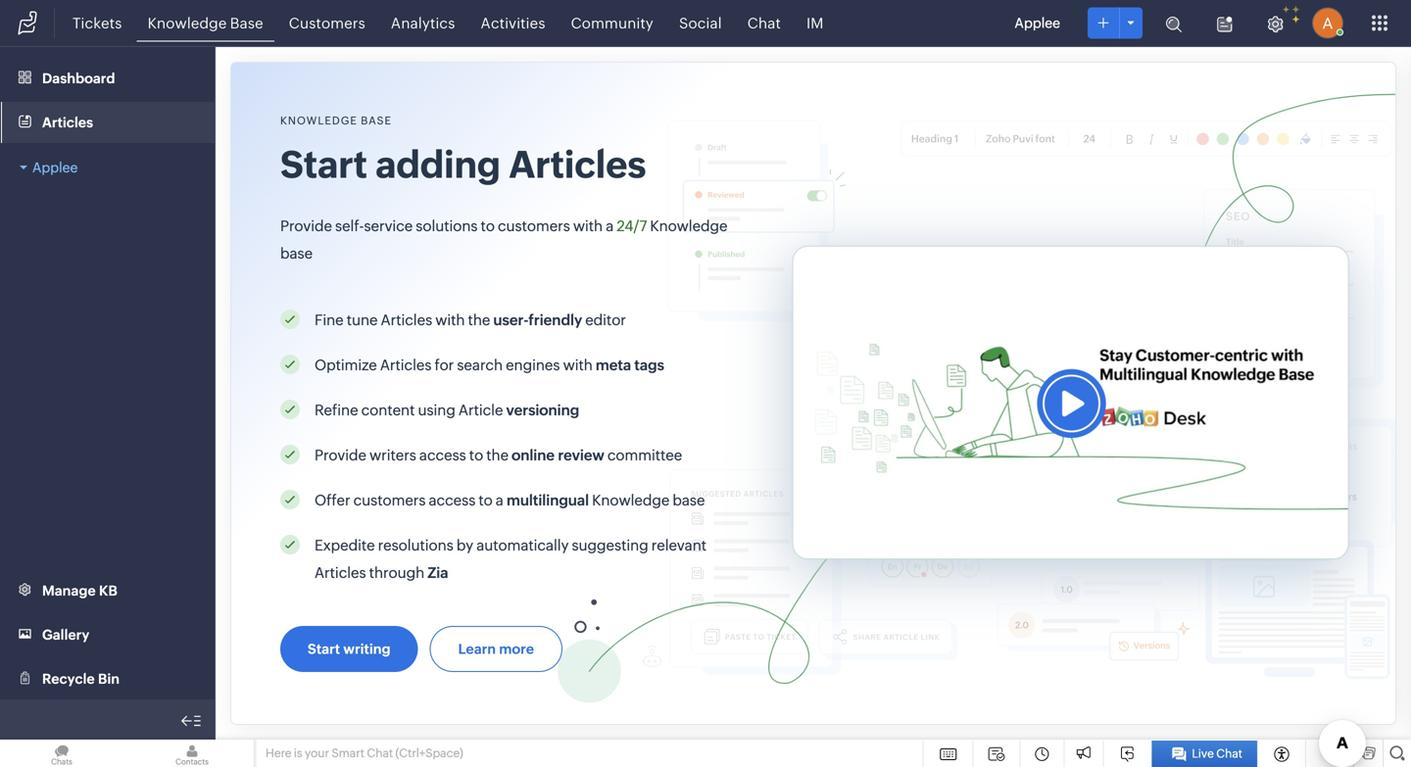 Task type: locate. For each thing, give the bounding box(es) containing it.
tickets
[[73, 14, 122, 32]]

customers link
[[278, 3, 376, 43]]

im
[[807, 14, 824, 32]]

tickets link
[[62, 3, 133, 43]]

chat
[[748, 14, 781, 32], [367, 747, 393, 760], [1217, 747, 1243, 761]]

company logo image
[[16, 11, 39, 35], [16, 11, 39, 35]]

your
[[305, 747, 329, 760]]

activities
[[481, 14, 546, 32]]

chat left im
[[748, 14, 781, 32]]

activities link
[[470, 3, 556, 43]]

chat inside chat link
[[748, 14, 781, 32]]

analytics
[[391, 14, 455, 32]]

1 horizontal spatial chat
[[748, 14, 781, 32]]

chat right 'live'
[[1217, 747, 1243, 761]]

community
[[571, 14, 654, 32]]

is
[[294, 747, 303, 760]]

knowledge
[[148, 14, 227, 32]]

applee
[[1015, 15, 1061, 31]]

chat right the smart
[[367, 747, 393, 760]]

live
[[1193, 747, 1215, 761]]

live chat
[[1193, 747, 1243, 761]]

chats image
[[0, 740, 124, 768]]

smart
[[332, 747, 365, 760]]



Task type: describe. For each thing, give the bounding box(es) containing it.
(ctrl+space)
[[396, 747, 463, 760]]

0 horizontal spatial chat
[[367, 747, 393, 760]]

customers
[[289, 14, 366, 32]]

add new ticket image
[[1088, 17, 1120, 29]]

base
[[230, 14, 264, 32]]

quick action dropdown image
[[1128, 20, 1134, 26]]

knowledge base link
[[137, 3, 274, 43]]

im link
[[796, 3, 835, 43]]

globalsearch image
[[1167, 16, 1182, 32]]

analytics link
[[380, 3, 466, 43]]

here is your smart chat (ctrl+space)
[[266, 747, 463, 760]]

social link
[[669, 3, 733, 43]]

chat link
[[737, 3, 792, 43]]

notification image
[[1218, 16, 1233, 32]]

knowledge base
[[148, 14, 264, 32]]

contacts image
[[130, 740, 254, 768]]

my information (u), apple lee, agent online element
[[1313, 7, 1344, 39]]

apple lee image
[[1314, 8, 1343, 38]]

2 horizontal spatial chat
[[1217, 747, 1243, 761]]

here
[[266, 747, 292, 760]]

community link
[[560, 3, 665, 43]]

setup image
[[1269, 16, 1284, 33]]

social
[[679, 14, 722, 32]]



Task type: vqa. For each thing, say whether or not it's contained in the screenshot.
HERE
yes



